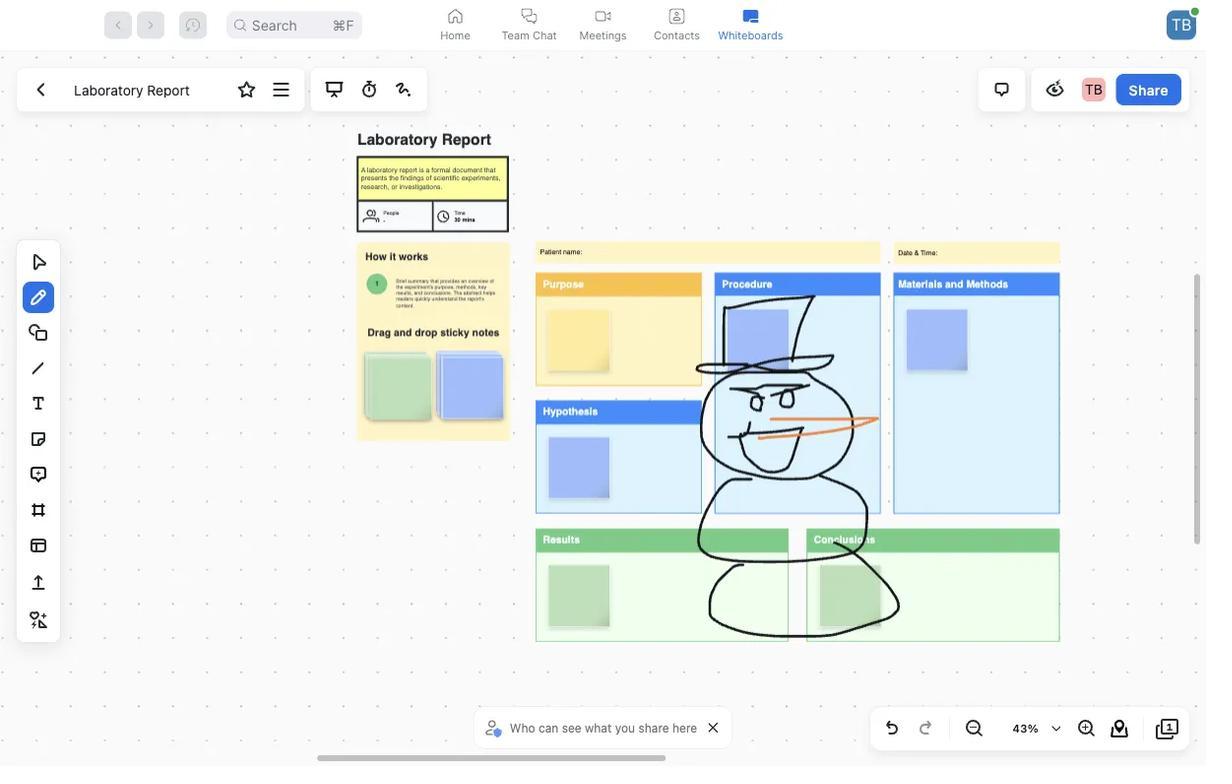 Task type: describe. For each thing, give the bounding box(es) containing it.
home
[[441, 29, 471, 41]]

team
[[502, 29, 530, 41]]

contacts button
[[640, 0, 714, 50]]

magnifier image
[[234, 19, 246, 31]]

tab list containing home
[[419, 0, 788, 50]]

online image
[[1192, 8, 1200, 15]]

team chat button
[[493, 0, 566, 50]]

online image
[[1192, 8, 1200, 15]]

home small image
[[448, 8, 464, 24]]

⌘f
[[333, 17, 354, 33]]

team chat
[[502, 29, 557, 41]]

whiteboards button
[[714, 0, 788, 50]]



Task type: locate. For each thing, give the bounding box(es) containing it.
meetings
[[580, 29, 627, 41]]

chat
[[533, 29, 557, 41]]

home button
[[419, 0, 493, 50]]

contacts
[[654, 29, 700, 41]]

whiteboard small image
[[743, 8, 759, 24], [743, 8, 759, 24]]

home small image
[[448, 8, 464, 24]]

search
[[252, 17, 297, 33]]

profile contact image
[[669, 8, 685, 24]]

tab list
[[419, 0, 788, 50]]

magnifier image
[[234, 19, 246, 31]]

team chat image
[[522, 8, 537, 24], [522, 8, 537, 24]]

whiteboards
[[719, 29, 784, 41]]

tb
[[1172, 15, 1192, 34]]

video on image
[[596, 8, 611, 24], [596, 8, 611, 24]]

meetings button
[[566, 0, 640, 50]]

profile contact image
[[669, 8, 685, 24]]



Task type: vqa. For each thing, say whether or not it's contained in the screenshot.
"Online" icon
yes



